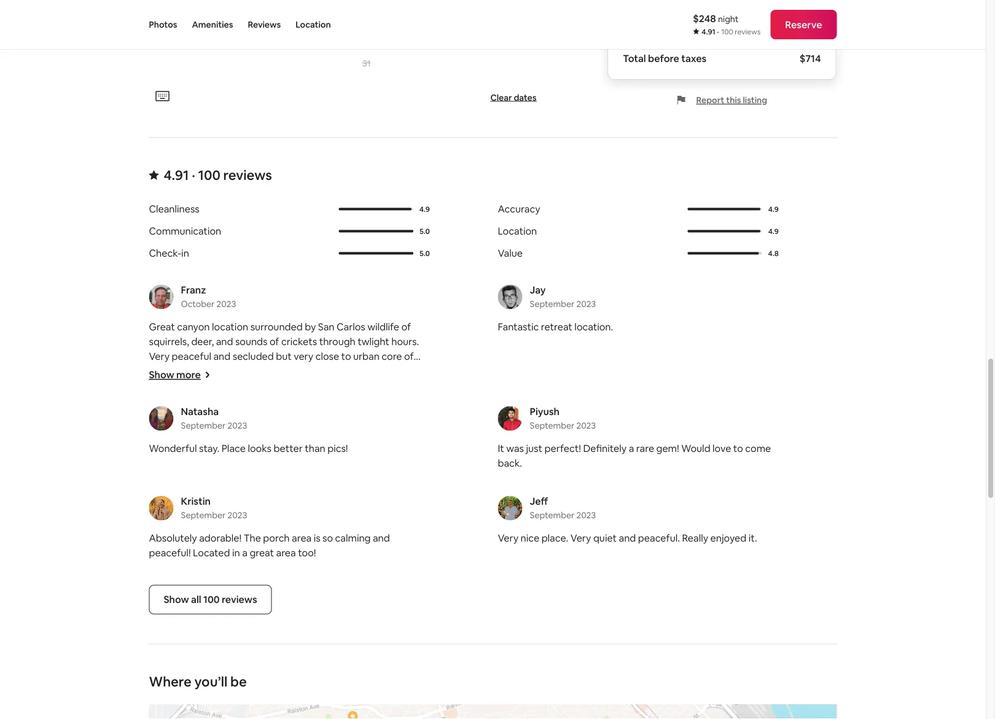 Task type: locate. For each thing, give the bounding box(es) containing it.
4.91 · 100 reviews up 'cleanliness'
[[164, 167, 272, 184]]

very left quiet
[[571, 532, 591, 545]]

23, saturday, december 2023. unavailable button
[[516, 0, 541, 22]]

1 horizontal spatial a
[[629, 443, 634, 455]]

core
[[382, 350, 402, 363]]

where you'll be
[[149, 673, 247, 691]]

list
[[144, 284, 842, 585]]

0 vertical spatial 4.91
[[702, 27, 715, 37]]

natasha image
[[149, 407, 174, 431]]

dates
[[514, 92, 537, 103]]

kristin september 2023
[[181, 495, 247, 521]]

and right calming
[[373, 532, 390, 545]]

4.9 for accuracy
[[768, 205, 779, 214]]

2023
[[216, 298, 236, 310], [576, 298, 596, 310], [227, 420, 247, 431], [576, 420, 596, 431], [227, 510, 247, 521], [576, 510, 596, 521]]

is
[[314, 532, 320, 545]]

september down jeff
[[530, 510, 574, 521]]

location right reviews
[[296, 19, 331, 30]]

1 vertical spatial reviews
[[223, 167, 272, 184]]

2023 for jeff
[[576, 510, 596, 521]]

of down 'surrounded'
[[270, 336, 279, 348]]

september inside kristin september 2023
[[181, 510, 226, 521]]

before
[[648, 52, 679, 65]]

0 vertical spatial 4.91 · 100 reviews
[[702, 27, 761, 37]]

was
[[506, 443, 524, 455]]

1 5.0 from the top
[[420, 227, 430, 236]]

sounds
[[235, 336, 267, 348]]

1 vertical spatial 4.91
[[164, 167, 189, 184]]

area left is
[[292, 532, 312, 545]]

gem!
[[656, 443, 679, 455]]

100 right all on the left
[[203, 594, 220, 606]]

0 horizontal spatial to
[[341, 350, 351, 363]]

28, thursday, december 2023. unavailable button
[[462, 23, 487, 49]]

1 vertical spatial a
[[242, 547, 247, 560]]

0 vertical spatial ·
[[717, 27, 719, 37]]

1 horizontal spatial 4.91
[[702, 27, 715, 37]]

to down through
[[341, 350, 351, 363]]

september
[[530, 298, 574, 310], [181, 420, 226, 431], [530, 420, 574, 431], [181, 510, 226, 521], [530, 510, 574, 521]]

2023 inside "natasha september 2023"
[[227, 420, 247, 431]]

4.91
[[702, 27, 715, 37], [164, 167, 189, 184]]

to inside it was just perfect! definitely a rare gem! would love to come back.
[[733, 443, 743, 455]]

0 vertical spatial show
[[149, 369, 174, 381]]

more
[[176, 369, 201, 381]]

1 horizontal spatial to
[[733, 443, 743, 455]]

show inside button
[[164, 594, 189, 606]]

area down the porch
[[276, 547, 296, 560]]

a down the
[[242, 547, 247, 560]]

· down $248 night
[[717, 27, 719, 37]]

2023 up location.
[[576, 298, 596, 310]]

2023 inside 'jay september 2023'
[[576, 298, 596, 310]]

1 vertical spatial area
[[276, 547, 296, 560]]

show left more
[[149, 369, 174, 381]]

better
[[274, 443, 303, 455]]

26, tuesday, december 2023. unavailable button
[[408, 23, 433, 49]]

very left nice
[[498, 532, 518, 545]]

just
[[526, 443, 542, 455]]

location.
[[575, 321, 613, 334]]

2023 up quiet
[[576, 510, 596, 521]]

natasha image
[[149, 407, 174, 431]]

natasha
[[181, 406, 219, 418]]

jeff image
[[498, 496, 522, 521]]

2023 inside jeff september 2023
[[576, 510, 596, 521]]

september down kristin
[[181, 510, 226, 521]]

report this listing button
[[677, 95, 767, 106]]

kristin image
[[149, 496, 174, 521]]

and
[[216, 336, 233, 348], [213, 350, 230, 363], [373, 532, 390, 545], [619, 532, 636, 545]]

0 horizontal spatial in
[[181, 247, 189, 260]]

2023 up location
[[216, 298, 236, 310]]

0 horizontal spatial location
[[296, 19, 331, 30]]

of up hours. on the left top of page
[[401, 321, 411, 334]]

nice
[[521, 532, 539, 545]]

1 horizontal spatial in
[[232, 547, 240, 560]]

4.8 out of 5.0 image
[[688, 252, 762, 255], [688, 252, 759, 255]]

franz october 2023
[[181, 284, 236, 310]]

september inside 'piyush september 2023'
[[530, 420, 574, 431]]

4.91 · 100 reviews down night
[[702, 27, 761, 37]]

than
[[305, 443, 325, 455]]

1 vertical spatial show
[[164, 594, 189, 606]]

· up 'cleanliness'
[[192, 167, 195, 184]]

of down hours. on the left top of page
[[404, 350, 414, 363]]

show more button
[[149, 369, 211, 381]]

0 horizontal spatial very
[[149, 350, 170, 363]]

1 horizontal spatial 4.91 · 100 reviews
[[702, 27, 761, 37]]

reserve
[[785, 18, 822, 31]]

0 vertical spatial reviews
[[735, 27, 761, 37]]

2 5.0 from the top
[[420, 249, 430, 258]]

1 vertical spatial ·
[[192, 167, 195, 184]]

19, tuesday, december 2023. available. there is a 2 night minimum stay requirement. select as check-in date. button
[[408, 0, 433, 22]]

location button
[[296, 0, 331, 49]]

in down adorable!
[[232, 547, 240, 560]]

show inside list
[[149, 369, 174, 381]]

san
[[318, 321, 334, 334]]

5.0 out of 5.0 image
[[339, 230, 413, 233], [339, 230, 413, 233], [339, 252, 413, 255], [339, 252, 413, 255]]

show all 100 reviews button
[[149, 585, 272, 615]]

area
[[292, 532, 312, 545], [276, 547, 296, 560]]

2023 up place
[[227, 420, 247, 431]]

great
[[250, 547, 274, 560]]

2023 inside kristin september 2023
[[227, 510, 247, 521]]

september down jay
[[530, 298, 574, 310]]

great canyon location surrounded by san carlos wildlife of squirrels, deer, and sounds of crickets through twlight hours. very peaceful and secluded but very close to urban core of the peninsula.
[[149, 321, 419, 378]]

september down piyush
[[530, 420, 574, 431]]

4.91 up 'cleanliness'
[[164, 167, 189, 184]]

0 vertical spatial 5.0
[[420, 227, 430, 236]]

0 horizontal spatial 4.91 · 100 reviews
[[164, 167, 272, 184]]

looks
[[248, 443, 272, 455]]

1 vertical spatial in
[[232, 547, 240, 560]]

enjoyed
[[710, 532, 746, 545]]

september inside "natasha september 2023"
[[181, 420, 226, 431]]

quiet
[[593, 532, 617, 545]]

show
[[149, 369, 174, 381], [164, 594, 189, 606]]

september down natasha
[[181, 420, 226, 431]]

4.9 out of 5.0 image
[[339, 208, 413, 211], [339, 208, 412, 211], [688, 208, 762, 211], [688, 208, 761, 211], [688, 230, 762, 233], [688, 230, 761, 233]]

love
[[713, 443, 731, 455]]

29, friday, december 2023. unavailable button
[[489, 23, 514, 49]]

photos
[[149, 19, 177, 30]]

25, monday, december 2023. unavailable button
[[381, 23, 406, 49]]

0 vertical spatial location
[[296, 19, 331, 30]]

100 up 'cleanliness'
[[198, 167, 220, 184]]

absolutely adorable! the porch area is so calming and peaceful! located in a great area too!
[[149, 532, 390, 560]]

september for jeff
[[530, 510, 574, 521]]

perfect!
[[545, 443, 581, 455]]

fee
[[690, 10, 705, 22]]

0 vertical spatial to
[[341, 350, 351, 363]]

·
[[717, 27, 719, 37], [192, 167, 195, 184]]

0 vertical spatial 100
[[721, 27, 733, 37]]

fantastic retreat location.
[[498, 321, 613, 334]]

great
[[149, 321, 175, 334]]

very
[[294, 350, 313, 363]]

retreat
[[541, 321, 572, 334]]

31
[[362, 58, 371, 69]]

2023 inside 'piyush september 2023'
[[576, 420, 596, 431]]

reviews button
[[248, 0, 281, 49]]

september inside 'jay september 2023'
[[530, 298, 574, 310]]

in down the communication
[[181, 247, 189, 260]]

september inside jeff september 2023
[[530, 510, 574, 521]]

very up 'the'
[[149, 350, 170, 363]]

0 vertical spatial a
[[629, 443, 634, 455]]

20, wednesday, december 2023. available. there is a 2 night minimum stay requirement. select as check-in date. button
[[435, 0, 460, 22]]

0 vertical spatial of
[[401, 321, 411, 334]]

4.91 down $248
[[702, 27, 715, 37]]

through
[[319, 336, 355, 348]]

2023 up the
[[227, 510, 247, 521]]

kristin
[[181, 495, 211, 508]]

stay.
[[199, 443, 219, 455]]

0 horizontal spatial a
[[242, 547, 247, 560]]

jay image
[[498, 285, 522, 310], [498, 285, 522, 310]]

2023 for franz
[[216, 298, 236, 310]]

franz image
[[149, 285, 174, 310], [149, 285, 174, 310]]

secluded
[[233, 350, 274, 363]]

piyush image
[[498, 407, 522, 431]]

total
[[623, 52, 646, 65]]

come
[[745, 443, 771, 455]]

canyon
[[177, 321, 210, 334]]

show left all on the left
[[164, 594, 189, 606]]

september for piyush
[[530, 420, 574, 431]]

kristin image
[[149, 496, 174, 521]]

4.9
[[419, 205, 430, 214], [768, 205, 779, 214], [768, 227, 779, 236]]

a left rare
[[629, 443, 634, 455]]

location
[[212, 321, 248, 334]]

2 vertical spatial reviews
[[222, 594, 257, 606]]

place.
[[542, 532, 568, 545]]

jay
[[530, 284, 546, 297]]

this
[[726, 95, 741, 106]]

location down 'accuracy'
[[498, 225, 537, 238]]

2023 inside franz october 2023
[[216, 298, 236, 310]]

september for natasha
[[181, 420, 226, 431]]

very nice place. very quiet and peaceful. really enjoyed it.
[[498, 532, 757, 545]]

and down deer,
[[213, 350, 230, 363]]

place
[[222, 443, 246, 455]]

2023 up definitely
[[576, 420, 596, 431]]

1 vertical spatial to
[[733, 443, 743, 455]]

to right love
[[733, 443, 743, 455]]

17, sunday, december 2023. available. there is a 2 night minimum stay requirement. select as check-in date. button
[[354, 0, 379, 22]]

31 button
[[353, 50, 380, 76]]

check-
[[149, 247, 181, 260]]

$248
[[693, 12, 716, 25]]

100 down night
[[721, 27, 733, 37]]

1 vertical spatial location
[[498, 225, 537, 238]]

30, saturday, december 2023. unavailable button
[[516, 23, 541, 49]]

1 vertical spatial 5.0
[[420, 249, 430, 258]]

2023 for jay
[[576, 298, 596, 310]]

1 vertical spatial 100
[[198, 167, 220, 184]]

reserve button
[[770, 10, 837, 39]]

2 vertical spatial 100
[[203, 594, 220, 606]]

very
[[149, 350, 170, 363], [498, 532, 518, 545], [571, 532, 591, 545]]

21, thursday, december 2023. available, but has no eligible checkout date, due to the 2 night stay requirement. button
[[462, 0, 487, 22]]

deer,
[[191, 336, 214, 348]]

location
[[296, 19, 331, 30], [498, 225, 537, 238]]

0 vertical spatial area
[[292, 532, 312, 545]]

photos button
[[149, 0, 177, 49]]

clear dates
[[490, 92, 537, 103]]



Task type: vqa. For each thing, say whether or not it's contained in the screenshot.
Jeff icon
yes



Task type: describe. For each thing, give the bounding box(es) containing it.
5.0 for check-in
[[420, 249, 430, 258]]

accuracy
[[498, 203, 540, 216]]

2023 for piyush
[[576, 420, 596, 431]]

cleanliness
[[149, 203, 199, 216]]

reviews
[[248, 19, 281, 30]]

4.8
[[768, 249, 779, 258]]

jeff
[[530, 495, 548, 508]]

calming
[[335, 532, 371, 545]]

it was just perfect! definitely a rare gem! would love to come back.
[[498, 443, 771, 470]]

close
[[316, 350, 339, 363]]

$88
[[804, 10, 821, 22]]

list containing franz
[[144, 284, 842, 585]]

amenities
[[192, 19, 233, 30]]

the
[[244, 532, 261, 545]]

reviews inside button
[[222, 594, 257, 606]]

crickets
[[281, 336, 317, 348]]

surrounded
[[250, 321, 303, 334]]

24, sunday, december 2023. unavailable button
[[354, 23, 379, 49]]

piyush
[[530, 406, 560, 418]]

you'll
[[194, 673, 227, 691]]

piyush image
[[498, 407, 522, 431]]

amenities button
[[192, 0, 233, 49]]

wonderful
[[149, 443, 197, 455]]

show all 100 reviews
[[164, 594, 257, 606]]

but
[[276, 350, 292, 363]]

1 vertical spatial of
[[270, 336, 279, 348]]

27, wednesday, december 2023. unavailable button
[[435, 23, 460, 49]]

a inside absolutely adorable! the porch area is so calming and peaceful! located in a great area too!
[[242, 547, 247, 560]]

twlight
[[358, 336, 389, 348]]

peaceful.
[[638, 532, 680, 545]]

5.0 for communication
[[420, 227, 430, 236]]

airbnb service fee button
[[623, 10, 705, 22]]

october
[[181, 298, 215, 310]]

in inside absolutely adorable! the porch area is so calming and peaceful! located in a great area too!
[[232, 547, 240, 560]]

2 horizontal spatial very
[[571, 532, 591, 545]]

1 horizontal spatial very
[[498, 532, 518, 545]]

clear
[[490, 92, 512, 103]]

google map
showing 8 points of interest. region
[[87, 575, 873, 719]]

fantastic
[[498, 321, 539, 334]]

2023 for kristin
[[227, 510, 247, 521]]

it
[[498, 443, 504, 455]]

the
[[149, 365, 164, 378]]

jay september 2023
[[530, 284, 596, 310]]

report this listing
[[696, 95, 767, 106]]

1 horizontal spatial ·
[[717, 27, 719, 37]]

0 horizontal spatial ·
[[192, 167, 195, 184]]

check-in
[[149, 247, 189, 260]]

carlos
[[337, 321, 365, 334]]

4.9 for cleanliness
[[419, 205, 430, 214]]

value
[[498, 247, 523, 260]]

located
[[193, 547, 230, 560]]

really
[[682, 532, 708, 545]]

clear dates button
[[486, 87, 541, 108]]

would
[[681, 443, 710, 455]]

where
[[149, 673, 192, 691]]

a inside it was just perfect! definitely a rare gem! would love to come back.
[[629, 443, 634, 455]]

listing
[[743, 95, 767, 106]]

september for kristin
[[181, 510, 226, 521]]

to inside great canyon location surrounded by san carlos wildlife of squirrels, deer, and sounds of crickets through twlight hours. very peaceful and secluded but very close to urban core of the peninsula.
[[341, 350, 351, 363]]

jeff image
[[498, 496, 522, 521]]

18, monday, december 2023. available. there is a 2 night minimum stay requirement. select as check-in date. button
[[381, 0, 406, 22]]

too!
[[298, 547, 316, 560]]

and inside absolutely adorable! the porch area is so calming and peaceful! located in a great area too!
[[373, 532, 390, 545]]

very inside great canyon location surrounded by san carlos wildlife of squirrels, deer, and sounds of crickets through twlight hours. very peaceful and secluded but very close to urban core of the peninsula.
[[149, 350, 170, 363]]

all
[[191, 594, 201, 606]]

urban
[[353, 350, 380, 363]]

september for jay
[[530, 298, 574, 310]]

and right quiet
[[619, 532, 636, 545]]

absolutely
[[149, 532, 197, 545]]

service
[[656, 10, 688, 22]]

taxes
[[681, 52, 707, 65]]

piyush september 2023
[[530, 406, 596, 431]]

2 vertical spatial of
[[404, 350, 414, 363]]

natasha september 2023
[[181, 406, 247, 431]]

peninsula.
[[166, 365, 211, 378]]

squirrels,
[[149, 336, 189, 348]]

airbnb
[[623, 10, 654, 22]]

1 horizontal spatial location
[[498, 225, 537, 238]]

0 horizontal spatial 4.91
[[164, 167, 189, 184]]

1 vertical spatial 4.91 · 100 reviews
[[164, 167, 272, 184]]

0 vertical spatial in
[[181, 247, 189, 260]]

22, friday, december 2023. this day is only available for checkout. button
[[489, 0, 514, 22]]

franz
[[181, 284, 206, 297]]

and down location
[[216, 336, 233, 348]]

airbnb service fee
[[623, 10, 705, 22]]

hours.
[[391, 336, 419, 348]]

report
[[696, 95, 724, 106]]

it.
[[749, 532, 757, 545]]

rare
[[636, 443, 654, 455]]

100 inside button
[[203, 594, 220, 606]]

pics!
[[328, 443, 348, 455]]

show for show all 100 reviews
[[164, 594, 189, 606]]

show for show more
[[149, 369, 174, 381]]

peaceful!
[[149, 547, 191, 560]]

2023 for natasha
[[227, 420, 247, 431]]

definitely
[[583, 443, 627, 455]]

$248 night
[[693, 12, 739, 25]]

so
[[323, 532, 333, 545]]

back.
[[498, 457, 522, 470]]

4.9 for location
[[768, 227, 779, 236]]



